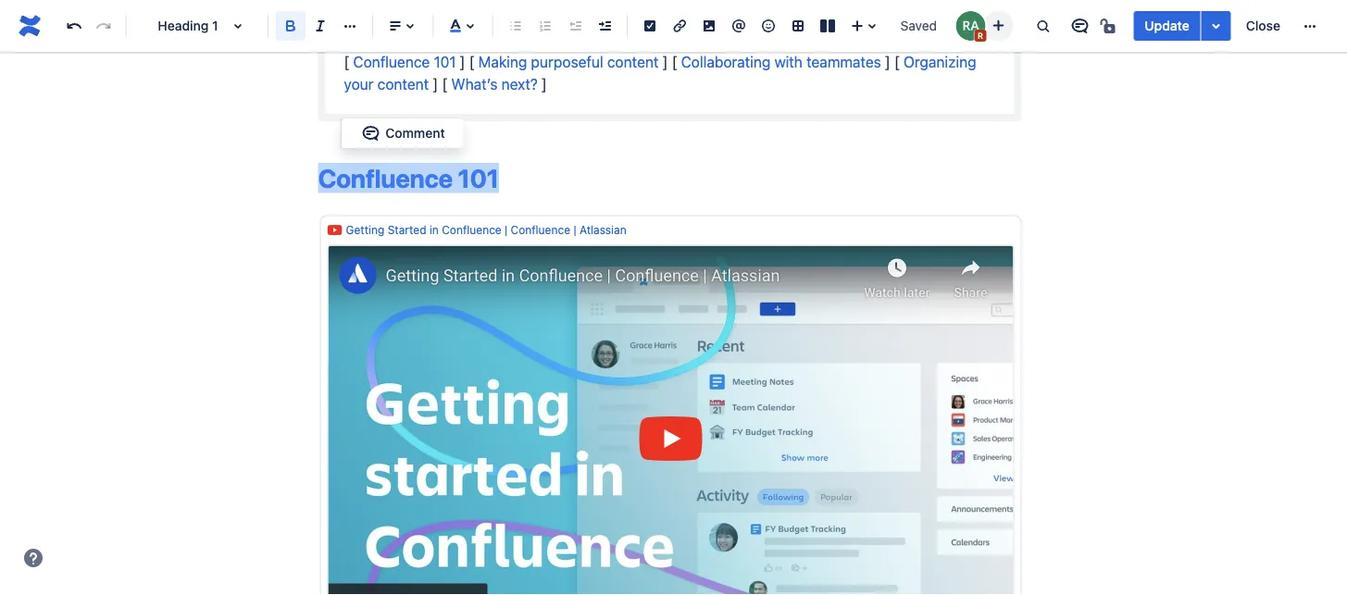 Task type: locate. For each thing, give the bounding box(es) containing it.
]
[[460, 53, 466, 71], [663, 53, 668, 71], [886, 53, 891, 71], [433, 75, 438, 93], [542, 75, 547, 93]]

101 up what's
[[434, 53, 456, 71]]

101
[[434, 53, 456, 71], [458, 163, 499, 193]]

content down action item image
[[608, 53, 659, 71]]

find and replace image
[[1032, 15, 1055, 37]]

confluence image
[[15, 11, 44, 41], [15, 11, 44, 41]]

|
[[505, 224, 508, 237], [574, 224, 577, 237]]

confluence
[[353, 53, 430, 71], [318, 163, 453, 193], [442, 224, 502, 237], [511, 224, 571, 237]]

add image, video, or file image
[[698, 15, 721, 37]]

confluence right in
[[442, 224, 502, 237]]

[ left organizing
[[895, 53, 900, 71]]

content down confluence 101 link
[[378, 75, 429, 93]]

outdent ⇧tab image
[[564, 15, 586, 37]]

0 horizontal spatial content
[[378, 75, 429, 93]]

heading 1 button
[[134, 6, 260, 46]]

1 | from the left
[[505, 224, 508, 237]]

0 horizontal spatial |
[[505, 224, 508, 237]]

redo ⌘⇧z image
[[93, 15, 115, 37]]

getting
[[346, 224, 385, 237]]

help image
[[22, 547, 44, 570]]

saved
[[901, 18, 938, 33]]

update
[[1145, 18, 1190, 33]]

comment button
[[349, 122, 456, 145]]

confluence 101 link
[[353, 53, 456, 71]]

2 | from the left
[[574, 224, 577, 237]]

invite to edit image
[[988, 14, 1010, 37]]

| right in
[[505, 224, 508, 237]]

0 horizontal spatial 101
[[434, 53, 456, 71]]

what's
[[452, 75, 498, 93]]

collaborating with teammates link
[[681, 53, 882, 71]]

next?
[[502, 75, 538, 93]]

content
[[608, 53, 659, 71], [378, 75, 429, 93]]

1 vertical spatial 101
[[458, 163, 499, 193]]

content inside organizing your content
[[378, 75, 429, 93]]

[ confluence 101 ] [ making purposeful content ] [ collaborating with teammates ] [
[[344, 53, 904, 71]]

numbered list ⌘⇧7 image
[[535, 15, 557, 37]]

making
[[479, 53, 527, 71]]

heading 1
[[158, 18, 218, 33]]

comment image
[[360, 122, 382, 145]]

| left atlassian
[[574, 224, 577, 237]]

1 horizontal spatial content
[[608, 53, 659, 71]]

101 up getting started in confluence | confluence | atlassian link
[[458, 163, 499, 193]]

1 vertical spatial content
[[378, 75, 429, 93]]

[
[[344, 53, 350, 71], [469, 53, 475, 71], [672, 53, 678, 71], [895, 53, 900, 71], [442, 75, 448, 93]]

purposeful
[[531, 53, 604, 71]]

link image
[[669, 15, 691, 37]]

heading
[[158, 18, 209, 33]]

teammates
[[807, 53, 882, 71]]

making purposeful content link
[[479, 53, 659, 71]]

organizing your content link
[[344, 53, 981, 93]]

mention image
[[728, 15, 750, 37]]

atlassian
[[580, 224, 627, 237]]

bold ⌘b image
[[280, 15, 302, 37]]

[ left what's
[[442, 75, 448, 93]]

in
[[430, 224, 439, 237]]

editable content region
[[289, 0, 1052, 596]]

comment
[[386, 126, 445, 141]]

with
[[775, 53, 803, 71]]

align left image
[[384, 15, 407, 37]]

confluence 101
[[318, 163, 499, 193]]

1 horizontal spatial 101
[[458, 163, 499, 193]]

more image
[[1300, 15, 1322, 37]]

getting started in confluence | confluence | atlassian link
[[346, 224, 627, 237]]

1 horizontal spatial |
[[574, 224, 577, 237]]



Task type: describe. For each thing, give the bounding box(es) containing it.
[ up what's
[[469, 53, 475, 71]]

layouts image
[[817, 15, 839, 37]]

emoji image
[[758, 15, 780, 37]]

confluence down align left icon at the left top of page
[[353, 53, 430, 71]]

adjust update settings image
[[1206, 15, 1228, 37]]

[ up your
[[344, 53, 350, 71]]

ruby anderson image
[[956, 11, 986, 41]]

indent tab image
[[594, 15, 616, 37]]

your
[[344, 75, 374, 93]]

confluence down comment icon
[[318, 163, 453, 193]]

more formatting image
[[339, 15, 361, 37]]

confluence left atlassian
[[511, 224, 571, 237]]

table image
[[787, 15, 810, 37]]

] [ what's next? ]
[[429, 75, 547, 93]]

bullet list ⌘⇧8 image
[[505, 15, 527, 37]]

close
[[1247, 18, 1281, 33]]

started
[[388, 224, 427, 237]]

action item image
[[639, 15, 661, 37]]

1
[[212, 18, 218, 33]]

0 vertical spatial 101
[[434, 53, 456, 71]]

close button
[[1236, 11, 1292, 41]]

italic ⌘i image
[[309, 15, 332, 37]]

no restrictions image
[[1099, 15, 1121, 37]]

getting started in confluence | confluence | atlassian
[[346, 224, 627, 237]]

organizing
[[904, 53, 977, 71]]

comment icon image
[[1069, 15, 1092, 37]]

organizing your content
[[344, 53, 981, 93]]

what's next? link
[[452, 75, 538, 93]]

update button
[[1134, 11, 1201, 41]]

undo ⌘z image
[[63, 15, 85, 37]]

[ down the "link" icon
[[672, 53, 678, 71]]

0 vertical spatial content
[[608, 53, 659, 71]]

collaborating
[[681, 53, 771, 71]]



Task type: vqa. For each thing, say whether or not it's contained in the screenshot.
this for template
no



